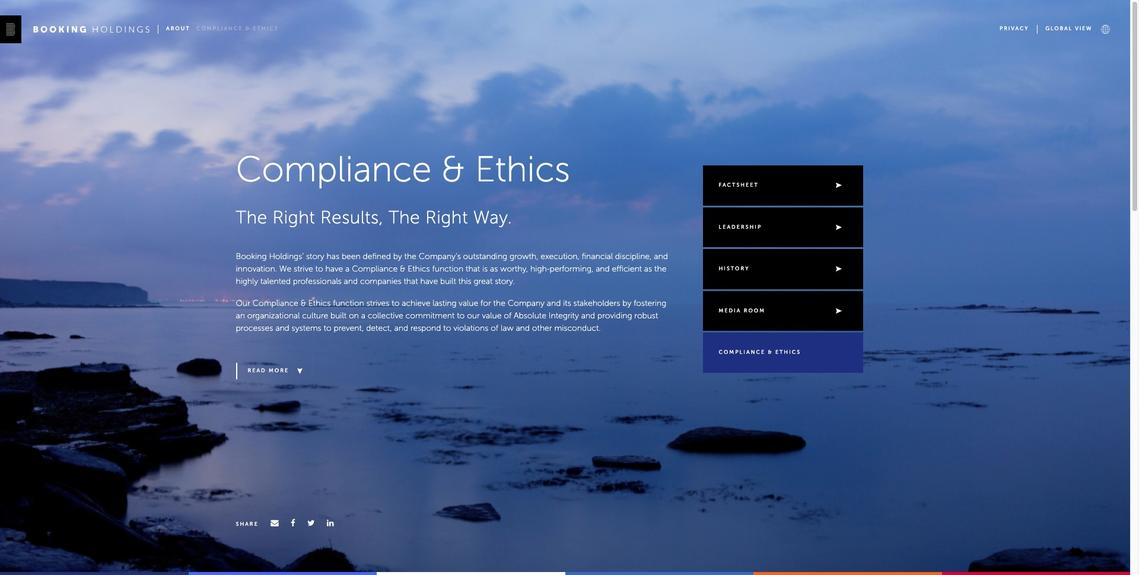 Task type: describe. For each thing, give the bounding box(es) containing it.
is
[[483, 264, 488, 274]]

providing
[[598, 311, 632, 321]]

and left its
[[547, 299, 561, 309]]

worthy,
[[500, 264, 528, 274]]

strives
[[367, 299, 390, 309]]

holdings'
[[269, 252, 304, 262]]

our
[[467, 311, 480, 321]]

1 vertical spatial that
[[404, 277, 418, 287]]

compliance & ethics
[[719, 350, 801, 356]]

more
[[269, 368, 289, 374]]

professionals
[[293, 277, 342, 287]]

to inside booking holdings' story has been defined by the company's outstanding growth, execution, financial discipline, and innovation. we strive to have a compliance & ethics function that is as worthy, high-performing, and efficient as the highly talented professionals and companies that have built this great story.
[[315, 264, 323, 274]]

global
[[1046, 26, 1073, 32]]

a inside booking holdings' story has been defined by the company's outstanding growth, execution, financial discipline, and innovation. we strive to have a compliance & ethics function that is as worthy, high-performing, and efficient as the highly talented professionals and companies that have built this great story.
[[345, 264, 350, 274]]

robust
[[635, 311, 658, 321]]

about
[[166, 26, 190, 32]]

0 horizontal spatial value
[[459, 299, 478, 309]]

the right results, the right way.
[[236, 207, 512, 228]]

1 horizontal spatial that
[[466, 264, 480, 274]]

way.
[[473, 207, 512, 228]]

the inside our compliance & ethics function strives to achieve lasting value for the company and its stakeholders by fostering an organizational culture built on a collective commitment to our value of absolute integrity and providing robust processes and systems to prevent, detect, and respond to violations of law and other misconduct.
[[494, 299, 506, 309]]

global view link
[[1046, 25, 1111, 34]]

efficient
[[612, 264, 642, 274]]

share
[[236, 522, 259, 528]]

discipline,
[[615, 252, 652, 262]]

we
[[279, 264, 292, 274]]

lasting
[[433, 299, 457, 309]]

other
[[532, 323, 552, 334]]

envelope image
[[271, 520, 279, 528]]

media room
[[719, 308, 766, 314]]

companies
[[360, 277, 402, 287]]

compliance inside 'navigation'
[[196, 26, 243, 32]]

leadership link
[[703, 207, 863, 247]]

violations
[[454, 323, 489, 334]]

commitment
[[406, 311, 455, 321]]

leadership
[[719, 224, 762, 230]]

law
[[501, 323, 514, 334]]

great
[[474, 277, 493, 287]]

strive
[[294, 264, 313, 274]]

ethics
[[776, 350, 801, 356]]

detect,
[[366, 323, 392, 334]]

performing,
[[550, 264, 594, 274]]

global view
[[1046, 26, 1093, 32]]

and down organizational
[[275, 323, 289, 334]]

1 right from the left
[[273, 207, 315, 228]]

processes
[[236, 323, 273, 334]]

for
[[481, 299, 491, 309]]

respond
[[411, 323, 441, 334]]

read more
[[248, 368, 289, 374]]

on
[[349, 311, 359, 321]]

innovation.
[[236, 264, 277, 274]]

function inside our compliance & ethics function strives to achieve lasting value for the company and its stakeholders by fostering an organizational culture built on a collective commitment to our value of absolute integrity and providing robust processes and systems to prevent, detect, and respond to violations of law and other misconduct.
[[333, 299, 364, 309]]

1 the from the left
[[236, 207, 267, 228]]

privacy
[[1000, 26, 1029, 32]]

1 vertical spatial have
[[420, 277, 438, 287]]

& inside booking holdings' story has been defined by the company's outstanding growth, execution, financial discipline, and innovation. we strive to have a compliance & ethics function that is as worthy, high-performing, and efficient as the highly talented professionals and companies that have built this great story.
[[400, 264, 406, 274]]

by inside our compliance & ethics function strives to achieve lasting value for the company and its stakeholders by fostering an organizational culture built on a collective commitment to our value of absolute integrity and providing robust processes and systems to prevent, detect, and respond to violations of law and other misconduct.
[[623, 299, 632, 309]]

talented
[[260, 277, 291, 287]]

2 as from the left
[[644, 264, 652, 274]]

been
[[342, 252, 361, 262]]

integrity
[[549, 311, 579, 321]]

defined
[[363, 252, 391, 262]]

about compliance & ethics
[[166, 26, 279, 32]]

ethics inside booking holdings' story has been defined by the company's outstanding growth, execution, financial discipline, and innovation. we strive to have a compliance & ethics function that is as worthy, high-performing, and efficient as the highly talented professionals and companies that have built this great story.
[[408, 264, 430, 274]]

linkedin image
[[327, 520, 334, 528]]

story.
[[495, 277, 515, 287]]

results,
[[321, 207, 384, 228]]

0 vertical spatial the
[[404, 252, 417, 262]]

factsheet
[[719, 182, 759, 188]]

to left our on the left of the page
[[457, 311, 465, 321]]

room
[[744, 308, 766, 314]]

high-
[[531, 264, 550, 274]]

media
[[719, 308, 742, 314]]

navigation containing about
[[0, 0, 1131, 58]]

1 vertical spatial the
[[655, 264, 667, 274]]

ethics inside 'navigation'
[[253, 26, 279, 32]]

history
[[719, 266, 750, 272]]



Task type: locate. For each thing, give the bounding box(es) containing it.
right up company's
[[426, 207, 468, 228]]

have up achieve
[[420, 277, 438, 287]]

built inside booking holdings' story has been defined by the company's outstanding growth, execution, financial discipline, and innovation. we strive to have a compliance & ethics function that is as worthy, high-performing, and efficient as the highly talented professionals and companies that have built this great story.
[[440, 277, 456, 287]]

1 vertical spatial built
[[331, 311, 347, 321]]

0 vertical spatial by
[[393, 252, 402, 262]]

1 horizontal spatial function
[[432, 264, 464, 274]]

the up booking
[[236, 207, 267, 228]]

and
[[654, 252, 668, 262], [596, 264, 610, 274], [344, 277, 358, 287], [547, 299, 561, 309], [581, 311, 595, 321], [275, 323, 289, 334], [394, 323, 408, 334], [516, 323, 530, 334]]

to up the 'professionals'
[[315, 264, 323, 274]]

0 horizontal spatial of
[[491, 323, 499, 334]]

compliance up results,
[[236, 148, 432, 191]]

right
[[273, 207, 315, 228], [426, 207, 468, 228]]

have down has
[[326, 264, 343, 274]]

and down financial
[[596, 264, 610, 274]]

1 horizontal spatial of
[[504, 311, 512, 321]]

compliance
[[196, 26, 243, 32], [236, 148, 432, 191], [352, 264, 398, 274], [253, 299, 298, 309]]

2 the from the left
[[389, 207, 420, 228]]

by right "defined"
[[393, 252, 402, 262]]

read
[[248, 368, 266, 374]]

white image
[[1102, 25, 1111, 34]]

growth,
[[510, 252, 539, 262]]

0 horizontal spatial as
[[490, 264, 498, 274]]

the
[[404, 252, 417, 262], [655, 264, 667, 274], [494, 299, 506, 309]]

have
[[326, 264, 343, 274], [420, 277, 438, 287]]

0 horizontal spatial the
[[404, 252, 417, 262]]

1 vertical spatial by
[[623, 299, 632, 309]]

misconduct.
[[555, 323, 601, 334]]

achieve
[[402, 299, 431, 309]]

by inside booking holdings' story has been defined by the company's outstanding growth, execution, financial discipline, and innovation. we strive to have a compliance & ethics function that is as worthy, high-performing, and efficient as the highly talented professionals and companies that have built this great story.
[[393, 252, 402, 262]]

company
[[508, 299, 545, 309]]

compliance inside our compliance & ethics function strives to achieve lasting value for the company and its stakeholders by fostering an organizational culture built on a collective commitment to our value of absolute integrity and providing robust processes and systems to prevent, detect, and respond to violations of law and other misconduct.
[[253, 299, 298, 309]]

highly
[[236, 277, 258, 287]]

facebook image
[[291, 520, 295, 528]]

0 vertical spatial value
[[459, 299, 478, 309]]

our
[[236, 299, 250, 309]]

to down 'commitment'
[[444, 323, 451, 334]]

collective
[[368, 311, 403, 321]]

compliance & ethics link
[[703, 333, 863, 373]]

and down absolute
[[516, 323, 530, 334]]

0 vertical spatial that
[[466, 264, 480, 274]]

of up the law
[[504, 311, 512, 321]]

1 vertical spatial of
[[491, 323, 499, 334]]

systems
[[292, 323, 322, 334]]

value up our on the left of the page
[[459, 299, 478, 309]]

compliance right about
[[196, 26, 243, 32]]

2 right from the left
[[426, 207, 468, 228]]

a right on
[[361, 311, 366, 321]]

0 vertical spatial have
[[326, 264, 343, 274]]

has
[[327, 252, 339, 262]]

outstanding
[[463, 252, 508, 262]]

value
[[459, 299, 478, 309], [482, 311, 502, 321]]

and down collective
[[394, 323, 408, 334]]

1 horizontal spatial value
[[482, 311, 502, 321]]

read more link
[[237, 368, 308, 374]]

0 horizontal spatial the
[[236, 207, 267, 228]]

media room link
[[703, 291, 863, 331]]

navigation
[[0, 0, 1131, 58]]

compliance up organizational
[[253, 299, 298, 309]]

culture
[[302, 311, 328, 321]]

0 vertical spatial of
[[504, 311, 512, 321]]

the right efficient
[[655, 264, 667, 274]]

a down been
[[345, 264, 350, 274]]

and down been
[[344, 277, 358, 287]]

company's
[[419, 252, 461, 262]]

financial
[[582, 252, 613, 262]]

right up holdings'
[[273, 207, 315, 228]]

the
[[236, 207, 267, 228], [389, 207, 420, 228]]

that left is
[[466, 264, 480, 274]]

the right for
[[494, 299, 506, 309]]

as right is
[[490, 264, 498, 274]]

1 horizontal spatial built
[[440, 277, 456, 287]]

0 horizontal spatial a
[[345, 264, 350, 274]]

1 vertical spatial value
[[482, 311, 502, 321]]

& inside 'navigation'
[[246, 26, 250, 32]]

0 horizontal spatial have
[[326, 264, 343, 274]]

that
[[466, 264, 480, 274], [404, 277, 418, 287]]

1 horizontal spatial a
[[361, 311, 366, 321]]

0 horizontal spatial function
[[333, 299, 364, 309]]

and down stakeholders
[[581, 311, 595, 321]]

1 vertical spatial function
[[333, 299, 364, 309]]

built left the "this"
[[440, 277, 456, 287]]

booking holdings' story has been defined by the company's outstanding growth, execution, financial discipline, and innovation. we strive to have a compliance & ethics function that is as worthy, high-performing, and efficient as the highly talented professionals and companies that have built this great story.
[[236, 252, 668, 287]]

of
[[504, 311, 512, 321], [491, 323, 499, 334]]

history link
[[703, 249, 863, 289]]

0 horizontal spatial that
[[404, 277, 418, 287]]

0 horizontal spatial built
[[331, 311, 347, 321]]

that up achieve
[[404, 277, 418, 287]]

1 horizontal spatial right
[[426, 207, 468, 228]]

by
[[393, 252, 402, 262], [623, 299, 632, 309]]

2 horizontal spatial the
[[655, 264, 667, 274]]

1 horizontal spatial as
[[644, 264, 652, 274]]

1 horizontal spatial by
[[623, 299, 632, 309]]

1 horizontal spatial the
[[494, 299, 506, 309]]

absolute
[[514, 311, 547, 321]]

1 vertical spatial a
[[361, 311, 366, 321]]

execution,
[[541, 252, 580, 262]]

story
[[306, 252, 324, 262]]

ethics
[[253, 26, 279, 32], [475, 148, 570, 191], [408, 264, 430, 274], [309, 299, 331, 309]]

to
[[315, 264, 323, 274], [392, 299, 400, 309], [457, 311, 465, 321], [324, 323, 332, 334], [444, 323, 451, 334]]

fostering
[[634, 299, 667, 309]]

compliance & ethics
[[236, 148, 570, 191]]

as down discipline,
[[644, 264, 652, 274]]

0 horizontal spatial right
[[273, 207, 315, 228]]

compliance inside booking holdings' story has been defined by the company's outstanding growth, execution, financial discipline, and innovation. we strive to have a compliance & ethics function that is as worthy, high-performing, and efficient as the highly talented professionals and companies that have built this great story.
[[352, 264, 398, 274]]

privacy link
[[1000, 26, 1029, 32]]

ethics inside our compliance & ethics function strives to achieve lasting value for the company and its stakeholders by fostering an organizational culture built on a collective commitment to our value of absolute integrity and providing robust processes and systems to prevent, detect, and respond to violations of law and other misconduct.
[[309, 299, 331, 309]]

prevent,
[[334, 323, 364, 334]]

twitter image
[[307, 520, 315, 528]]

a inside our compliance & ethics function strives to achieve lasting value for the company and its stakeholders by fostering an organizational culture built on a collective commitment to our value of absolute integrity and providing robust processes and systems to prevent, detect, and respond to violations of law and other misconduct.
[[361, 311, 366, 321]]

our compliance & ethics function strives to achieve lasting value for the company and its stakeholders by fostering an organizational culture built on a collective commitment to our value of absolute integrity and providing robust processes and systems to prevent, detect, and respond to violations of law and other misconduct.
[[236, 299, 667, 334]]

its
[[563, 299, 571, 309]]

by up providing
[[623, 299, 632, 309]]

value down for
[[482, 311, 502, 321]]

to down culture
[[324, 323, 332, 334]]

to up collective
[[392, 299, 400, 309]]

the left company's
[[404, 252, 417, 262]]

2 vertical spatial the
[[494, 299, 506, 309]]

0 vertical spatial function
[[432, 264, 464, 274]]

factsheet link
[[703, 166, 863, 206]]

booking
[[236, 252, 267, 262]]

0 horizontal spatial by
[[393, 252, 402, 262]]

organizational
[[247, 311, 300, 321]]

& inside our compliance & ethics function strives to achieve lasting value for the company and its stakeholders by fostering an organizational culture built on a collective commitment to our value of absolute integrity and providing robust processes and systems to prevent, detect, and respond to violations of law and other misconduct.
[[301, 299, 306, 309]]

the up "defined"
[[389, 207, 420, 228]]

built inside our compliance & ethics function strives to achieve lasting value for the company and its stakeholders by fostering an organizational culture built on a collective commitment to our value of absolute integrity and providing robust processes and systems to prevent, detect, and respond to violations of law and other misconduct.
[[331, 311, 347, 321]]

and right discipline,
[[654, 252, 668, 262]]

built
[[440, 277, 456, 287], [331, 311, 347, 321]]

of left the law
[[491, 323, 499, 334]]

this
[[459, 277, 472, 287]]

function
[[432, 264, 464, 274], [333, 299, 364, 309]]

1 horizontal spatial have
[[420, 277, 438, 287]]

compliance down "defined"
[[352, 264, 398, 274]]

function up on
[[333, 299, 364, 309]]

function down company's
[[432, 264, 464, 274]]

0 vertical spatial a
[[345, 264, 350, 274]]

&
[[246, 26, 250, 32], [442, 148, 465, 191], [400, 264, 406, 274], [301, 299, 306, 309], [768, 350, 773, 356]]

function inside booking holdings' story has been defined by the company's outstanding growth, execution, financial discipline, and innovation. we strive to have a compliance & ethics function that is as worthy, high-performing, and efficient as the highly talented professionals and companies that have built this great story.
[[432, 264, 464, 274]]

stakeholders
[[574, 299, 620, 309]]

0 vertical spatial built
[[440, 277, 456, 287]]

view
[[1076, 26, 1093, 32]]

an
[[236, 311, 245, 321]]

built left on
[[331, 311, 347, 321]]

compliance
[[719, 350, 766, 356]]

1 horizontal spatial the
[[389, 207, 420, 228]]

1 as from the left
[[490, 264, 498, 274]]



